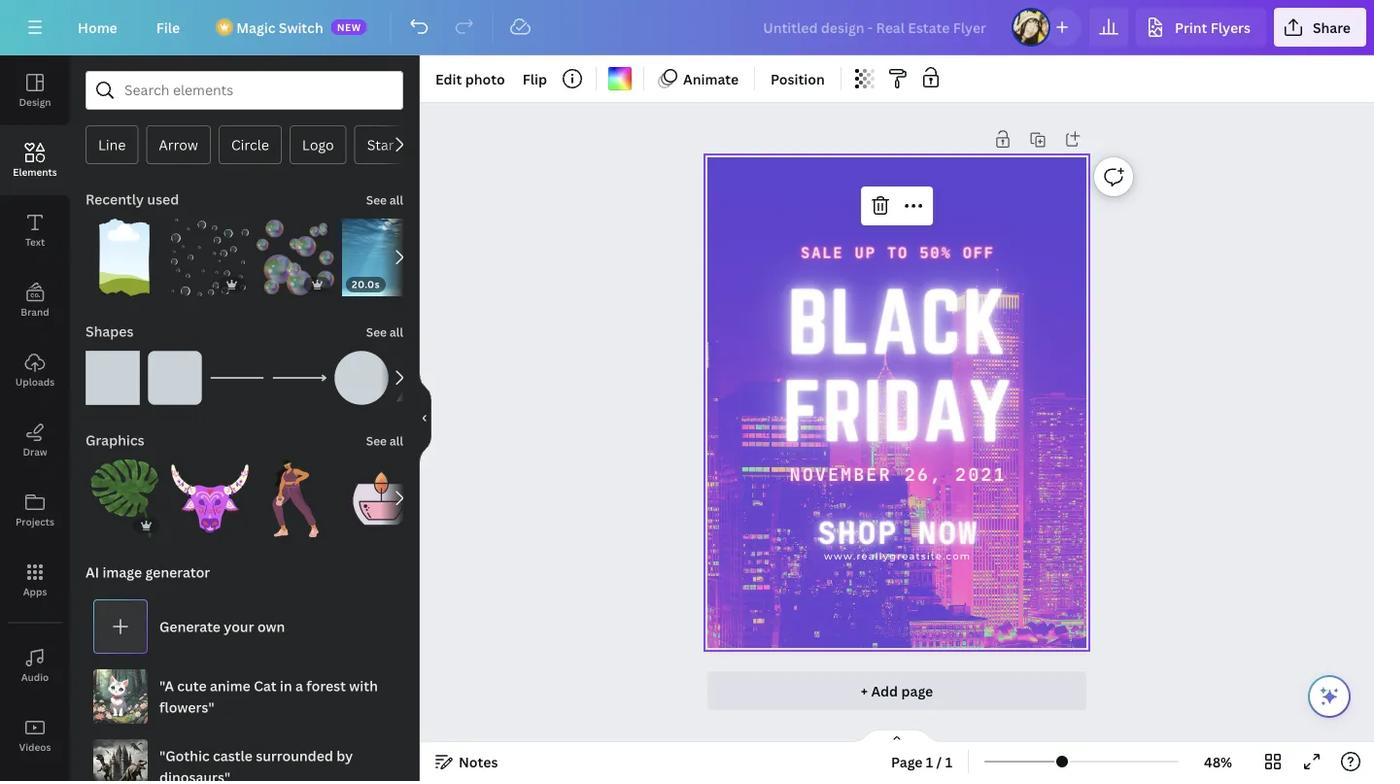 Task type: describe. For each thing, give the bounding box(es) containing it.
all for shapes
[[390, 324, 404, 340]]

file button
[[141, 8, 196, 47]]

see for graphics
[[366, 433, 387, 449]]

shop
[[818, 515, 898, 552]]

a
[[296, 677, 303, 696]]

star button
[[355, 125, 407, 164]]

generate
[[159, 618, 221, 636]]

home
[[78, 18, 117, 36]]

all for recently used
[[390, 192, 404, 208]]

48% button
[[1187, 747, 1250, 778]]

text button
[[0, 195, 70, 265]]

/
[[937, 753, 943, 772]]

brand button
[[0, 265, 70, 335]]

anime
[[210, 677, 251, 696]]

circle
[[231, 136, 269, 154]]

recently used button
[[84, 180, 181, 219]]

image
[[103, 563, 142, 582]]

"gothic
[[159, 747, 210, 766]]

print
[[1176, 18, 1208, 36]]

videos button
[[0, 701, 70, 771]]

notes button
[[428, 747, 506, 778]]

page
[[902, 682, 934, 701]]

spa theme icon image
[[342, 460, 420, 538]]

to
[[888, 243, 909, 261]]

"gothic castle surrounded by dinosaurs"
[[159, 747, 353, 782]]

apps
[[23, 585, 47, 598]]

projects
[[16, 515, 54, 528]]

apps button
[[0, 545, 70, 615]]

animate button
[[652, 63, 747, 94]]

print flyers button
[[1137, 8, 1267, 47]]

videos
[[19, 741, 51, 754]]

48%
[[1205, 753, 1233, 772]]

edit photo
[[436, 70, 505, 88]]

graphics button
[[84, 421, 146, 460]]

Search elements search field
[[124, 72, 365, 109]]

#ffffff image
[[609, 67, 632, 90]]

home link
[[62, 8, 133, 47]]

page 1 / 1
[[892, 753, 953, 772]]

soap shampoo bubble image
[[257, 219, 334, 297]]

square image
[[86, 351, 140, 405]]

recently used
[[86, 190, 179, 209]]

triangle up image
[[397, 351, 451, 405]]

see for recently used
[[366, 192, 387, 208]]

see for shapes
[[366, 324, 387, 340]]

edit photo button
[[428, 63, 513, 94]]

flyers
[[1211, 18, 1251, 36]]

cat
[[254, 677, 277, 696]]

detailed colorful year of the ox floral bull head image
[[171, 460, 249, 538]]

ai image generator
[[86, 563, 210, 582]]

group up image
[[86, 448, 163, 538]]

add
[[872, 682, 899, 701]]

1 add this line to the canvas image from the left
[[210, 351, 264, 405]]

up
[[855, 243, 877, 261]]

page
[[892, 753, 923, 772]]

own
[[258, 618, 285, 636]]

photo
[[465, 70, 505, 88]]

woman with kettlebell illustration image
[[257, 460, 334, 538]]

Design title text field
[[748, 8, 1004, 47]]

draw button
[[0, 405, 70, 475]]

surrounded
[[256, 747, 333, 766]]

20.0s
[[352, 278, 380, 291]]

see all for recently used
[[366, 192, 404, 208]]

shapes button
[[84, 312, 136, 351]]

graphics
[[86, 431, 144, 450]]

logo button
[[290, 125, 347, 164]]

uploads button
[[0, 335, 70, 405]]

canva assistant image
[[1318, 685, 1342, 709]]

sale up to 50% off
[[801, 243, 996, 261]]



Task type: locate. For each thing, give the bounding box(es) containing it.
add this line to the canvas image right rounded square image
[[210, 351, 264, 405]]

group up shapes button
[[86, 207, 163, 297]]

castle
[[213, 747, 253, 766]]

white circle shape image
[[334, 351, 389, 405]]

0 horizontal spatial 1
[[926, 753, 934, 772]]

switch
[[279, 18, 323, 36]]

1 vertical spatial see all
[[366, 324, 404, 340]]

1
[[926, 753, 934, 772], [946, 753, 953, 772]]

add this line to the canvas image left white circle shape image
[[272, 351, 327, 405]]

+ add page button
[[708, 672, 1087, 711]]

notes
[[459, 753, 498, 772]]

flowers"
[[159, 699, 215, 717]]

group
[[86, 207, 163, 297], [171, 207, 249, 297], [257, 207, 334, 297], [86, 339, 140, 405], [148, 339, 202, 405], [334, 339, 389, 405], [86, 448, 163, 538], [171, 448, 249, 538], [257, 448, 334, 538], [342, 460, 420, 538]]

november 26, 2021
[[790, 463, 1007, 485]]

2 vertical spatial see all
[[366, 433, 404, 449]]

circle button
[[219, 125, 282, 164]]

draw
[[23, 445, 47, 458]]

"a cute anime cat in a forest with flowers"
[[159, 677, 378, 717]]

show pages image
[[851, 729, 944, 745]]

2 vertical spatial see all button
[[364, 421, 405, 460]]

magic switch
[[236, 18, 323, 36]]

all left hide image
[[390, 433, 404, 449]]

see all button for shapes
[[364, 312, 405, 351]]

print flyers
[[1176, 18, 1251, 36]]

2 see all from the top
[[366, 324, 404, 340]]

used
[[147, 190, 179, 209]]

share
[[1314, 18, 1352, 36]]

animate
[[684, 70, 739, 88]]

2 all from the top
[[390, 324, 404, 340]]

see all for graphics
[[366, 433, 404, 449]]

+
[[861, 682, 868, 701]]

all
[[390, 192, 404, 208], [390, 324, 404, 340], [390, 433, 404, 449]]

position button
[[763, 63, 833, 94]]

arrow
[[159, 136, 198, 154]]

3 see from the top
[[366, 433, 387, 449]]

see all button down 20.0s
[[364, 312, 405, 351]]

file
[[156, 18, 180, 36]]

forest
[[307, 677, 346, 696]]

0 horizontal spatial add this line to the canvas image
[[210, 351, 264, 405]]

see all button down "star" button
[[364, 180, 405, 219]]

all for graphics
[[390, 433, 404, 449]]

group left 'triangle up' image
[[334, 339, 389, 405]]

sale
[[801, 243, 844, 261]]

+ add page
[[861, 682, 934, 701]]

brand
[[21, 305, 49, 318]]

1 1 from the left
[[926, 753, 934, 772]]

see down "star" button
[[366, 192, 387, 208]]

shop now
[[818, 515, 979, 552]]

see all button
[[364, 180, 405, 219], [364, 312, 405, 351], [364, 421, 405, 460]]

line button
[[86, 125, 138, 164]]

1 vertical spatial all
[[390, 324, 404, 340]]

edit
[[436, 70, 462, 88]]

group left woman with kettlebell illustration image
[[171, 448, 249, 538]]

elements
[[13, 165, 57, 178]]

friday
[[784, 365, 1013, 457]]

with
[[349, 677, 378, 696]]

off
[[963, 243, 996, 261]]

1 horizontal spatial add this line to the canvas image
[[272, 351, 327, 405]]

shapes
[[86, 322, 134, 341]]

3 see all button from the top
[[364, 421, 405, 460]]

group left rounded square image
[[86, 339, 140, 405]]

design
[[19, 95, 51, 108]]

1 see from the top
[[366, 192, 387, 208]]

group left 20.0s
[[257, 207, 334, 297]]

generator
[[145, 563, 210, 582]]

group left soap shampoo bubble image
[[171, 207, 249, 297]]

main menu bar
[[0, 0, 1375, 55]]

"a
[[159, 677, 174, 696]]

see all button for recently used
[[364, 180, 405, 219]]

2 add this line to the canvas image from the left
[[272, 351, 327, 405]]

hide image
[[419, 372, 432, 465]]

monstera leaf watercolor image
[[86, 460, 163, 538]]

in
[[280, 677, 292, 696]]

all up 'triangle up' image
[[390, 324, 404, 340]]

cute
[[177, 677, 207, 696]]

group right woman with kettlebell illustration image
[[342, 460, 420, 538]]

black
[[788, 273, 1008, 370]]

ai
[[86, 563, 99, 582]]

2 1 from the left
[[946, 753, 953, 772]]

flip
[[523, 70, 547, 88]]

line
[[98, 136, 126, 154]]

1 see all from the top
[[366, 192, 404, 208]]

0 vertical spatial see all
[[366, 192, 404, 208]]

1 right /
[[946, 753, 953, 772]]

audio button
[[0, 631, 70, 701]]

magic
[[236, 18, 276, 36]]

26,
[[905, 463, 943, 485]]

2021
[[956, 463, 1007, 485]]

20.0s group
[[342, 219, 481, 297]]

2 vertical spatial all
[[390, 433, 404, 449]]

see all button for graphics
[[364, 421, 405, 460]]

1 vertical spatial see all button
[[364, 312, 405, 351]]

projects button
[[0, 475, 70, 545]]

2 see from the top
[[366, 324, 387, 340]]

1 see all button from the top
[[364, 180, 405, 219]]

2 vertical spatial see
[[366, 433, 387, 449]]

see all
[[366, 192, 404, 208], [366, 324, 404, 340], [366, 433, 404, 449]]

1 all from the top
[[390, 192, 404, 208]]

add this line to the canvas image
[[210, 351, 264, 405], [272, 351, 327, 405]]

your
[[224, 618, 254, 636]]

see up white circle shape image
[[366, 324, 387, 340]]

november
[[790, 463, 892, 485]]

now
[[919, 515, 979, 552]]

recently
[[86, 190, 144, 209]]

1 vertical spatial see
[[366, 324, 387, 340]]

0 vertical spatial see all button
[[364, 180, 405, 219]]

side panel tab list
[[0, 55, 70, 771]]

www.reallygreatsite.com
[[824, 551, 972, 563]]

arrow button
[[146, 125, 211, 164]]

new
[[337, 20, 362, 34]]

position
[[771, 70, 825, 88]]

see
[[366, 192, 387, 208], [366, 324, 387, 340], [366, 433, 387, 449]]

share button
[[1275, 8, 1367, 47]]

uploads
[[15, 375, 55, 388]]

by
[[337, 747, 353, 766]]

0 vertical spatial see
[[366, 192, 387, 208]]

all down "star" button
[[390, 192, 404, 208]]

see all down "star" button
[[366, 192, 404, 208]]

2 see all button from the top
[[364, 312, 405, 351]]

50%
[[920, 243, 952, 261]]

3 all from the top
[[390, 433, 404, 449]]

elements button
[[0, 125, 70, 195]]

design button
[[0, 55, 70, 125]]

logo
[[302, 136, 334, 154]]

rounded square image
[[148, 351, 202, 405]]

generate your own
[[159, 618, 285, 636]]

dinosaurs"
[[159, 769, 231, 782]]

bubbles backgrounds image
[[171, 219, 249, 297]]

3 see all from the top
[[366, 433, 404, 449]]

1 horizontal spatial 1
[[946, 753, 953, 772]]

see all button left hide image
[[364, 421, 405, 460]]

see all left hide image
[[366, 433, 404, 449]]

see left hide image
[[366, 433, 387, 449]]

1 left /
[[926, 753, 934, 772]]

text
[[25, 235, 45, 248]]

0 vertical spatial all
[[390, 192, 404, 208]]

group right square image at left
[[148, 339, 202, 405]]

see all down 20.0s
[[366, 324, 404, 340]]

see all for shapes
[[366, 324, 404, 340]]

group left the spa theme icon
[[257, 448, 334, 538]]



Task type: vqa. For each thing, say whether or not it's contained in the screenshot.
"own"
yes



